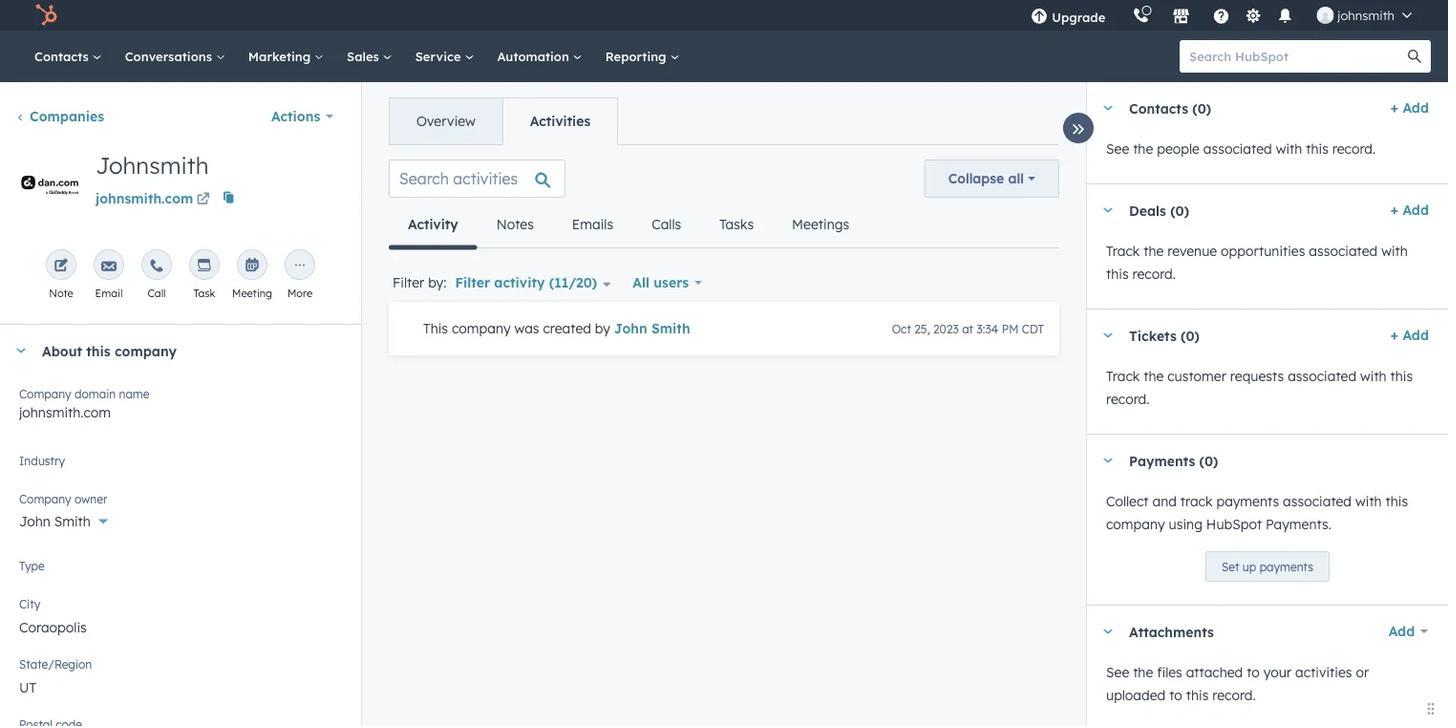 Task type: locate. For each thing, give the bounding box(es) containing it.
the left people
[[1133, 140, 1153, 157]]

with for collect and track payments associated with this company using hubspot payments.
[[1356, 493, 1382, 510]]

collect and track payments associated with this company using hubspot payments.
[[1106, 493, 1408, 533]]

reporting
[[605, 48, 670, 64]]

0 horizontal spatial contacts
[[34, 48, 92, 64]]

activity
[[494, 274, 545, 291]]

company down about
[[19, 386, 71, 401]]

with inside 'track the revenue opportunities associated with this record.'
[[1382, 243, 1408, 259]]

(0) inside dropdown button
[[1193, 100, 1212, 116]]

meetings
[[792, 216, 849, 233]]

set up payments link
[[1206, 551, 1330, 582]]

the for files
[[1133, 664, 1153, 681]]

caret image inside the deals (0) dropdown button
[[1103, 208, 1114, 213]]

associated for requests
[[1288, 368, 1357, 385]]

company inside "company domain name johnsmith.com"
[[19, 386, 71, 401]]

payments (0)
[[1129, 452, 1219, 469]]

2 horizontal spatial company
[[1106, 516, 1165, 533]]

+ add
[[1391, 99, 1429, 116], [1391, 202, 1429, 218], [1391, 327, 1429, 343]]

sales
[[347, 48, 383, 64]]

johnsmith.com down domain
[[19, 404, 111, 421]]

this inside collect and track payments associated with this company using hubspot payments.
[[1386, 493, 1408, 510]]

contacts up people
[[1129, 100, 1189, 116]]

hubspot image
[[34, 4, 57, 27]]

company left was
[[452, 320, 511, 337]]

1 track from the top
[[1106, 243, 1140, 259]]

john inside popup button
[[19, 513, 50, 530]]

feed containing collapse all
[[374, 144, 1075, 378]]

using
[[1169, 516, 1203, 533]]

owner
[[75, 492, 107, 506]]

smith down company owner
[[54, 513, 91, 530]]

2 vertical spatial + add button
[[1391, 324, 1429, 347]]

1 vertical spatial to
[[1170, 687, 1183, 704]]

see up uploaded
[[1106, 664, 1130, 681]]

call image
[[149, 259, 164, 274]]

3 + from the top
[[1391, 327, 1399, 343]]

see inside see the files attached to your activities or uploaded to this record.
[[1106, 664, 1130, 681]]

1 horizontal spatial company
[[452, 320, 511, 337]]

activity button
[[389, 202, 477, 250]]

this inside track the customer requests associated with this record.
[[1391, 368, 1413, 385]]

1 filter from the left
[[393, 274, 424, 291]]

reporting link
[[594, 31, 691, 82]]

+ add button for see the people associated with this record.
[[1391, 96, 1429, 119]]

track down deals in the top right of the page
[[1106, 243, 1140, 259]]

johnsmith button
[[1305, 0, 1424, 31]]

help button
[[1205, 0, 1238, 31]]

1 horizontal spatial filter
[[455, 274, 490, 291]]

the for revenue
[[1144, 243, 1164, 259]]

caret image left about
[[15, 348, 27, 353]]

payments right the up
[[1260, 559, 1314, 574]]

the inside 'track the revenue opportunities associated with this record.'
[[1144, 243, 1164, 259]]

1 vertical spatial company
[[19, 492, 71, 506]]

navigation
[[389, 97, 618, 145], [389, 202, 869, 250]]

all
[[1008, 170, 1024, 187]]

the
[[1133, 140, 1153, 157], [1144, 243, 1164, 259], [1144, 368, 1164, 385], [1133, 664, 1153, 681]]

caret image inside contacts (0) dropdown button
[[1103, 106, 1114, 110]]

uploaded
[[1106, 687, 1166, 704]]

associated right opportunities
[[1309, 243, 1378, 259]]

associated right requests
[[1288, 368, 1357, 385]]

City text field
[[19, 608, 342, 646]]

2 track from the top
[[1106, 368, 1140, 385]]

1 vertical spatial navigation
[[389, 202, 869, 250]]

1 + from the top
[[1391, 99, 1399, 116]]

users
[[654, 274, 689, 291]]

1 vertical spatial company
[[115, 342, 177, 359]]

to left your
[[1247, 664, 1260, 681]]

marketing link
[[237, 31, 335, 82]]

associated inside 'track the revenue opportunities associated with this record.'
[[1309, 243, 1378, 259]]

service
[[415, 48, 465, 64]]

caret image
[[1103, 333, 1114, 338]]

upgrade image
[[1031, 9, 1048, 26]]

0 vertical spatial john
[[614, 320, 647, 337]]

caret image inside the payments (0) dropdown button
[[1103, 458, 1114, 463]]

link opens in a new window image
[[197, 193, 210, 207]]

this inside about this company dropdown button
[[86, 342, 111, 359]]

with for track the revenue opportunities associated with this record.
[[1382, 243, 1408, 259]]

2 + add from the top
[[1391, 202, 1429, 218]]

filter
[[393, 274, 424, 291], [455, 274, 490, 291]]

email image
[[101, 259, 117, 274]]

2 + add button from the top
[[1391, 199, 1429, 222]]

1 vertical spatial +
[[1391, 202, 1399, 218]]

caret image for contacts
[[1103, 106, 1114, 110]]

john smith button
[[19, 503, 342, 534]]

navigation up all
[[389, 202, 869, 250]]

more image
[[292, 259, 308, 274]]

1 + add from the top
[[1391, 99, 1429, 116]]

meeting image
[[245, 259, 260, 274]]

company for company owner
[[19, 492, 71, 506]]

payments.
[[1266, 516, 1332, 533]]

1 horizontal spatial john
[[614, 320, 647, 337]]

company inside collect and track payments associated with this company using hubspot payments.
[[1106, 516, 1165, 533]]

calls
[[652, 216, 682, 233]]

3 + add button from the top
[[1391, 324, 1429, 347]]

0 horizontal spatial smith
[[54, 513, 91, 530]]

johnsmith.com link
[[96, 183, 213, 212]]

1 company from the top
[[19, 386, 71, 401]]

1 horizontal spatial contacts
[[1129, 100, 1189, 116]]

2 navigation from the top
[[389, 202, 869, 250]]

(0) for deals (0)
[[1171, 202, 1190, 219]]

0 vertical spatial smith
[[652, 320, 690, 337]]

record.
[[1333, 140, 1376, 157], [1133, 266, 1176, 282], [1106, 391, 1150, 407], [1213, 687, 1256, 704]]

caret image left attachments
[[1103, 629, 1114, 634]]

0 vertical spatial to
[[1247, 664, 1260, 681]]

state/region
[[19, 657, 92, 671]]

customer
[[1168, 368, 1227, 385]]

company up "john smith"
[[19, 492, 71, 506]]

1 vertical spatial john
[[19, 513, 50, 530]]

company up name
[[115, 342, 177, 359]]

0 vertical spatial see
[[1106, 140, 1130, 157]]

notes button
[[477, 202, 553, 247]]

1 vertical spatial + add
[[1391, 202, 1429, 218]]

(0) up track
[[1200, 452, 1219, 469]]

with inside track the customer requests associated with this record.
[[1361, 368, 1387, 385]]

this inside 'track the revenue opportunities associated with this record.'
[[1106, 266, 1129, 282]]

the inside track the customer requests associated with this record.
[[1144, 368, 1164, 385]]

meetings button
[[773, 202, 869, 247]]

add for track the revenue opportunities associated with this record.
[[1403, 202, 1429, 218]]

navigation up search activities search field
[[389, 97, 618, 145]]

(0) inside dropdown button
[[1171, 202, 1190, 219]]

0 vertical spatial company
[[452, 320, 511, 337]]

attachments
[[1129, 623, 1214, 640]]

to down files
[[1170, 687, 1183, 704]]

contacts inside dropdown button
[[1129, 100, 1189, 116]]

+ for track the revenue opportunities associated with this record.
[[1391, 202, 1399, 218]]

(0) right deals in the top right of the page
[[1171, 202, 1190, 219]]

0 vertical spatial +
[[1391, 99, 1399, 116]]

(0) right tickets
[[1181, 327, 1200, 344]]

payments (0) button
[[1087, 435, 1422, 486]]

1 navigation from the top
[[389, 97, 618, 145]]

0 vertical spatial + add
[[1391, 99, 1429, 116]]

caret image left deals in the top right of the page
[[1103, 208, 1114, 213]]

filter right by:
[[455, 274, 490, 291]]

(0)
[[1193, 100, 1212, 116], [1171, 202, 1190, 219], [1181, 327, 1200, 344], [1200, 452, 1219, 469]]

edit button
[[15, 151, 84, 226]]

0 vertical spatial track
[[1106, 243, 1140, 259]]

2 vertical spatial company
[[1106, 516, 1165, 533]]

filter for filter by:
[[393, 274, 424, 291]]

company domain name johnsmith.com
[[19, 386, 150, 421]]

payments up hubspot on the bottom
[[1217, 493, 1279, 510]]

1 vertical spatial see
[[1106, 664, 1130, 681]]

automation
[[497, 48, 573, 64]]

associated inside collect and track payments associated with this company using hubspot payments.
[[1283, 493, 1352, 510]]

attached
[[1186, 664, 1243, 681]]

link opens in a new window image
[[197, 189, 210, 212]]

marketplaces button
[[1161, 0, 1201, 31]]

companies
[[30, 108, 104, 125]]

emails
[[572, 216, 614, 233]]

caret image left contacts (0)
[[1103, 106, 1114, 110]]

type
[[19, 558, 45, 573]]

0 horizontal spatial john
[[19, 513, 50, 530]]

track inside 'track the revenue opportunities associated with this record.'
[[1106, 243, 1140, 259]]

1 + add button from the top
[[1391, 96, 1429, 119]]

0 vertical spatial payments
[[1217, 493, 1279, 510]]

0 horizontal spatial company
[[115, 342, 177, 359]]

1 horizontal spatial smith
[[652, 320, 690, 337]]

city
[[19, 597, 40, 611]]

this
[[1306, 140, 1329, 157], [1106, 266, 1129, 282], [86, 342, 111, 359], [1391, 368, 1413, 385], [1386, 493, 1408, 510], [1186, 687, 1209, 704]]

1 vertical spatial track
[[1106, 368, 1140, 385]]

hubspot link
[[23, 4, 72, 27]]

activities
[[530, 113, 591, 129]]

+ for track the customer requests associated with this record.
[[1391, 327, 1399, 343]]

1 vertical spatial payments
[[1260, 559, 1314, 574]]

with inside collect and track payments associated with this company using hubspot payments.
[[1356, 493, 1382, 510]]

or
[[1356, 664, 1369, 681]]

0 vertical spatial company
[[19, 386, 71, 401]]

caret image up collect
[[1103, 458, 1114, 463]]

john down company owner
[[19, 513, 50, 530]]

1 vertical spatial johnsmith.com
[[19, 404, 111, 421]]

track
[[1106, 243, 1140, 259], [1106, 368, 1140, 385]]

the inside see the files attached to your activities or uploaded to this record.
[[1133, 664, 1153, 681]]

by
[[595, 320, 610, 337]]

track for track the customer requests associated with this record.
[[1106, 368, 1140, 385]]

feed
[[374, 144, 1075, 378]]

1 vertical spatial + add button
[[1391, 199, 1429, 222]]

0 vertical spatial navigation
[[389, 97, 618, 145]]

this
[[423, 320, 448, 337]]

record. inside see the files attached to your activities or uploaded to this record.
[[1213, 687, 1256, 704]]

set
[[1222, 559, 1240, 574]]

0 horizontal spatial to
[[1170, 687, 1183, 704]]

john right by
[[614, 320, 647, 337]]

all users button
[[620, 264, 715, 302]]

caret image
[[1103, 106, 1114, 110], [1103, 208, 1114, 213], [15, 348, 27, 353], [1103, 458, 1114, 463], [1103, 629, 1114, 634]]

associated up payments.
[[1283, 493, 1352, 510]]

menu
[[1018, 0, 1425, 31]]

overview
[[417, 113, 476, 129]]

2 + from the top
[[1391, 202, 1399, 218]]

2023
[[933, 321, 959, 336]]

2 company from the top
[[19, 492, 71, 506]]

associated
[[1204, 140, 1272, 157], [1309, 243, 1378, 259], [1288, 368, 1357, 385], [1283, 493, 1352, 510]]

deals
[[1129, 202, 1166, 219]]

+
[[1391, 99, 1399, 116], [1391, 202, 1399, 218], [1391, 327, 1399, 343]]

call
[[148, 287, 166, 300]]

this inside see the files attached to your activities or uploaded to this record.
[[1186, 687, 1209, 704]]

track for track the revenue opportunities associated with this record.
[[1106, 243, 1140, 259]]

1 see from the top
[[1106, 140, 1130, 157]]

0 vertical spatial contacts
[[34, 48, 92, 64]]

+ add button for track the customer requests associated with this record.
[[1391, 324, 1429, 347]]

2 vertical spatial +
[[1391, 327, 1399, 343]]

associated inside track the customer requests associated with this record.
[[1288, 368, 1357, 385]]

johnsmith.com inside "company domain name johnsmith.com"
[[19, 404, 111, 421]]

the up uploaded
[[1133, 664, 1153, 681]]

note
[[49, 287, 73, 300]]

associated for payments
[[1283, 493, 1352, 510]]

marketplaces image
[[1173, 9, 1190, 26]]

filter left by:
[[393, 274, 424, 291]]

payments
[[1217, 493, 1279, 510], [1260, 559, 1314, 574]]

about this company button
[[0, 325, 342, 376]]

2 filter from the left
[[455, 274, 490, 291]]

navigation containing activity
[[389, 202, 869, 250]]

track
[[1181, 493, 1213, 510]]

caret image inside about this company dropdown button
[[15, 348, 27, 353]]

contacts down hubspot link
[[34, 48, 92, 64]]

tasks
[[720, 216, 754, 233]]

2 see from the top
[[1106, 664, 1130, 681]]

the left revenue
[[1144, 243, 1164, 259]]

1 horizontal spatial to
[[1247, 664, 1260, 681]]

john smith button
[[614, 317, 690, 340]]

notifications button
[[1269, 0, 1302, 31]]

see left people
[[1106, 140, 1130, 157]]

1 vertical spatial smith
[[54, 513, 91, 530]]

(0) up people
[[1193, 100, 1212, 116]]

payments inside collect and track payments associated with this company using hubspot payments.
[[1217, 493, 1279, 510]]

smith down all users popup button
[[652, 320, 690, 337]]

1 vertical spatial contacts
[[1129, 100, 1189, 116]]

johnsmith.com down johnsmith
[[96, 190, 193, 207]]

tickets (0)
[[1129, 327, 1200, 344]]

smith inside popup button
[[54, 513, 91, 530]]

3 + add from the top
[[1391, 327, 1429, 343]]

company down collect
[[1106, 516, 1165, 533]]

2 vertical spatial + add
[[1391, 327, 1429, 343]]

marketing
[[248, 48, 314, 64]]

caret image inside attachments dropdown button
[[1103, 629, 1114, 634]]

files
[[1157, 664, 1183, 681]]

0 vertical spatial + add button
[[1391, 96, 1429, 119]]

(0) for tickets (0)
[[1181, 327, 1200, 344]]

0 horizontal spatial filter
[[393, 274, 424, 291]]

0 vertical spatial johnsmith.com
[[96, 190, 193, 207]]

track inside track the customer requests associated with this record.
[[1106, 368, 1140, 385]]

record. inside 'track the revenue opportunities associated with this record.'
[[1133, 266, 1176, 282]]

oct 25, 2023 at 3:34 pm cdt
[[892, 321, 1044, 336]]

track down caret icon at the right top of the page
[[1106, 368, 1140, 385]]

notes
[[496, 216, 534, 233]]

to
[[1247, 664, 1260, 681], [1170, 687, 1183, 704]]

the down tickets
[[1144, 368, 1164, 385]]



Task type: describe. For each thing, give the bounding box(es) containing it.
State/Region text field
[[19, 668, 342, 706]]

task image
[[197, 259, 212, 274]]

caret image for about
[[15, 348, 27, 353]]

people
[[1157, 140, 1200, 157]]

by:
[[428, 274, 447, 291]]

tickets
[[1129, 327, 1177, 344]]

track the customer requests associated with this record.
[[1106, 368, 1413, 407]]

search image
[[1408, 50, 1422, 63]]

tickets (0) button
[[1087, 310, 1383, 361]]

activities
[[1296, 664, 1352, 681]]

smith inside "feed"
[[652, 320, 690, 337]]

add inside popup button
[[1389, 623, 1415, 640]]

tasks button
[[701, 202, 773, 247]]

service link
[[404, 31, 486, 82]]

more
[[287, 287, 312, 300]]

search button
[[1399, 40, 1431, 73]]

(0) for payments (0)
[[1200, 452, 1219, 469]]

+ add for see the people associated with this record.
[[1391, 99, 1429, 116]]

filter for filter activity (11/20)
[[455, 274, 490, 291]]

filter activity (11/20)
[[455, 274, 597, 291]]

sales link
[[335, 31, 404, 82]]

domain
[[75, 386, 116, 401]]

all
[[633, 274, 650, 291]]

oct
[[892, 321, 911, 336]]

the for people
[[1133, 140, 1153, 157]]

companies link
[[15, 108, 104, 125]]

johnsmith
[[1338, 7, 1395, 23]]

record. inside track the customer requests associated with this record.
[[1106, 391, 1150, 407]]

associated down contacts (0) dropdown button
[[1204, 140, 1272, 157]]

all users
[[633, 274, 689, 291]]

collapse all button
[[925, 160, 1060, 198]]

+ add button for track the revenue opportunities associated with this record.
[[1391, 199, 1429, 222]]

3:34
[[977, 321, 999, 336]]

contacts for contacts (0)
[[1129, 100, 1189, 116]]

note image
[[54, 259, 69, 274]]

company for company domain name johnsmith.com
[[19, 386, 71, 401]]

company inside dropdown button
[[115, 342, 177, 359]]

name
[[119, 386, 150, 401]]

collapse all
[[948, 170, 1024, 187]]

add for track the customer requests associated with this record.
[[1403, 327, 1429, 343]]

calling icon button
[[1125, 3, 1157, 28]]

Search HubSpot search field
[[1180, 40, 1414, 73]]

activities button
[[502, 98, 617, 144]]

overview button
[[390, 98, 502, 144]]

task
[[194, 287, 215, 300]]

add for see the people associated with this record.
[[1403, 99, 1429, 116]]

revenue
[[1168, 243, 1217, 259]]

filter by:
[[393, 274, 447, 291]]

navigation containing overview
[[389, 97, 618, 145]]

emails button
[[553, 202, 633, 247]]

upgrade
[[1052, 9, 1106, 25]]

notifications image
[[1277, 9, 1294, 26]]

associated for opportunities
[[1309, 243, 1378, 259]]

requests
[[1230, 368, 1284, 385]]

pm
[[1002, 321, 1019, 336]]

with for track the customer requests associated with this record.
[[1361, 368, 1387, 385]]

track the revenue opportunities associated with this record.
[[1106, 243, 1408, 282]]

payments
[[1129, 452, 1196, 469]]

see the people associated with this record.
[[1106, 140, 1376, 157]]

+ for see the people associated with this record.
[[1391, 99, 1399, 116]]

menu containing johnsmith
[[1018, 0, 1425, 31]]

up
[[1243, 559, 1257, 574]]

settings image
[[1245, 8, 1262, 25]]

john smith image
[[1317, 7, 1334, 24]]

see the files attached to your activities or uploaded to this record.
[[1106, 664, 1369, 704]]

hubspot
[[1207, 516, 1262, 533]]

contacts (0)
[[1129, 100, 1212, 116]]

your
[[1264, 664, 1292, 681]]

contacts link
[[23, 31, 113, 82]]

deals (0) button
[[1087, 184, 1383, 236]]

Search activities search field
[[389, 160, 566, 198]]

this company was created by john smith
[[423, 320, 690, 337]]

+ add for track the customer requests associated with this record.
[[1391, 327, 1429, 343]]

automation link
[[486, 31, 594, 82]]

help image
[[1213, 9, 1230, 26]]

deals (0)
[[1129, 202, 1190, 219]]

add button
[[1376, 612, 1429, 651]]

caret image for deals
[[1103, 208, 1114, 213]]

actions
[[271, 108, 320, 125]]

johnsmith
[[96, 151, 209, 180]]

created
[[543, 320, 591, 337]]

actions button
[[259, 97, 346, 136]]

caret image for payments
[[1103, 458, 1114, 463]]

see for see the files attached to your activities or uploaded to this record.
[[1106, 664, 1130, 681]]

(0) for contacts (0)
[[1193, 100, 1212, 116]]

25,
[[915, 321, 930, 336]]

attachments button
[[1087, 606, 1369, 657]]

contacts (0) button
[[1087, 82, 1383, 134]]

conversations
[[125, 48, 216, 64]]

conversations link
[[113, 31, 237, 82]]

contacts for contacts
[[34, 48, 92, 64]]

calling icon image
[[1132, 7, 1150, 25]]

john smith
[[19, 513, 91, 530]]

the for customer
[[1144, 368, 1164, 385]]

company owner
[[19, 492, 107, 506]]

john inside "feed"
[[614, 320, 647, 337]]

email
[[95, 287, 123, 300]]

set up payments
[[1222, 559, 1314, 574]]

+ add for track the revenue opportunities associated with this record.
[[1391, 202, 1429, 218]]

(11/20)
[[549, 274, 597, 291]]

see for see the people associated with this record.
[[1106, 140, 1130, 157]]



Task type: vqa. For each thing, say whether or not it's contained in the screenshot.
the bottommost Company
yes



